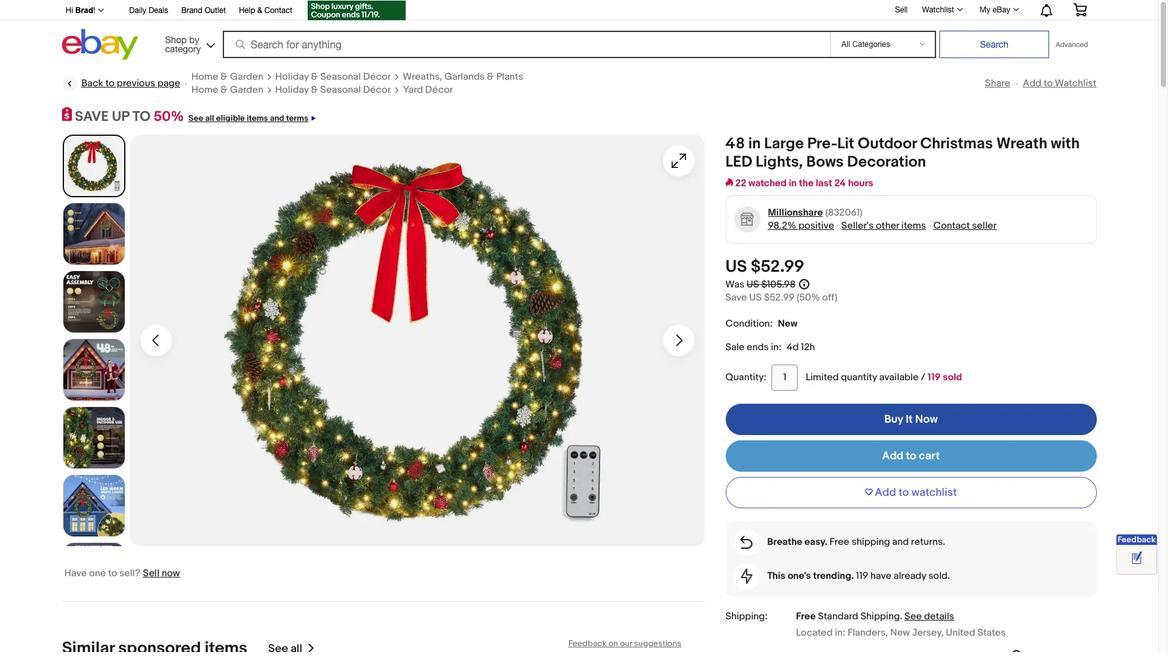 Task type: describe. For each thing, give the bounding box(es) containing it.
to for watchlist
[[1044, 77, 1053, 90]]

shop by category button
[[159, 29, 218, 57]]

98.2% positive link
[[768, 219, 835, 232]]

daily
[[129, 6, 146, 15]]

shop by category banner
[[59, 0, 1097, 63]]

have one to sell? sell now
[[64, 567, 180, 580]]

wreath
[[997, 134, 1048, 153]]

picture 1 of 7 image
[[64, 136, 124, 196]]

add to cart
[[883, 449, 940, 463]]

available
[[880, 371, 919, 383]]

shipping
[[852, 536, 891, 548]]

feedback on our suggestions
[[568, 638, 681, 649]]

us for save
[[750, 291, 762, 304]]

holiday & seasonal décor for wreaths, garlands & plants
[[275, 71, 391, 83]]

flanders,
[[848, 627, 889, 639]]

lit
[[838, 134, 855, 153]]

this one's trending. 119 have already sold.
[[768, 570, 950, 582]]

us for was
[[747, 278, 760, 291]]

with details__icon image for this
[[741, 568, 753, 584]]

0 vertical spatial in:
[[771, 341, 782, 353]]

help & contact
[[239, 6, 293, 15]]

add to watchlist link
[[1023, 77, 1097, 90]]

save
[[75, 109, 109, 126]]

the
[[799, 177, 814, 189]]

large
[[765, 134, 804, 153]]

add for add to watchlist
[[875, 486, 897, 499]]

0 vertical spatial free
[[830, 536, 850, 548]]

share button
[[986, 77, 1011, 90]]

0 horizontal spatial free
[[797, 610, 816, 623]]

cart
[[919, 449, 940, 463]]

located in: flanders, new jersey, united states
[[797, 627, 1006, 639]]

seller
[[973, 219, 997, 232]]

by
[[189, 34, 199, 45]]

condition: new
[[726, 317, 798, 330]]

led
[[726, 153, 753, 171]]

advanced link
[[1050, 31, 1095, 58]]

quantity
[[842, 371, 878, 383]]

décor down wreaths,
[[425, 84, 453, 96]]

yard décor link
[[403, 84, 453, 97]]

sell now link
[[143, 567, 180, 580]]

picture 4 of 7 image
[[63, 339, 125, 400]]

returns.
[[912, 536, 946, 548]]

your shopping cart image
[[1073, 3, 1088, 16]]

22
[[736, 177, 747, 189]]

(832061)
[[826, 206, 863, 219]]

décor for yard décor
[[363, 84, 391, 96]]

watchlist inside 'link'
[[923, 5, 955, 14]]

picture 6 of 7 image
[[63, 475, 125, 536]]

home & garden link for yard décor
[[192, 84, 264, 97]]

home & garden for yard
[[192, 84, 264, 96]]

add for add to watchlist
[[1023, 77, 1042, 90]]

feedback for feedback
[[1118, 535, 1157, 545]]

details
[[925, 610, 955, 623]]

home for wreaths,
[[192, 71, 218, 83]]

brad
[[75, 6, 93, 15]]

seasonal for wreaths, garlands & plants
[[320, 71, 361, 83]]

0 vertical spatial us
[[726, 257, 748, 277]]

/
[[921, 371, 926, 383]]

add to watchlist
[[1023, 77, 1097, 90]]

Quantity: text field
[[772, 365, 798, 391]]

it
[[906, 413, 913, 426]]

plants
[[497, 71, 524, 83]]

holiday & seasonal décor link for wreaths, garlands & plants
[[275, 71, 391, 84]]

to for previous
[[106, 77, 115, 90]]

page
[[157, 77, 180, 90]]

seller's other items
[[842, 219, 927, 232]]

feedback on our suggestions link
[[568, 638, 681, 649]]

our
[[620, 638, 632, 649]]

home & garden link for wreaths, garlands & plants
[[192, 71, 264, 84]]

sell inside account navigation
[[895, 5, 908, 14]]

limited quantity available / 119 sold
[[806, 371, 963, 383]]

& inside account navigation
[[257, 6, 262, 15]]

off)
[[823, 291, 838, 304]]

brand
[[181, 6, 203, 15]]

shop
[[165, 34, 187, 45]]

watchlist link
[[915, 2, 969, 18]]

quantity:
[[726, 371, 767, 383]]

0 horizontal spatial new
[[778, 317, 798, 330]]

1 horizontal spatial watchlist
[[1056, 77, 1097, 90]]

garlands
[[445, 71, 485, 83]]

one's
[[788, 570, 811, 582]]

all
[[205, 113, 214, 124]]

eligible
[[216, 113, 245, 124]]

22 watched in the last 24 hours
[[736, 177, 874, 189]]

ends
[[747, 341, 769, 353]]

contact seller
[[934, 219, 997, 232]]

my ebay
[[980, 5, 1011, 14]]

wreaths,
[[403, 71, 442, 83]]

none submit inside shop by category banner
[[940, 31, 1050, 58]]

add to watchlist button
[[726, 477, 1097, 508]]

pre-
[[808, 134, 838, 153]]

watched
[[749, 177, 787, 189]]

contact inside account navigation
[[265, 6, 293, 15]]

bows
[[807, 153, 844, 171]]

.
[[900, 610, 903, 623]]

1 vertical spatial contact
[[934, 219, 970, 232]]

home & garden for wreaths,
[[192, 71, 264, 83]]

have
[[64, 567, 87, 580]]

in inside 48 in large pre-lit outdoor christmas wreath with led lights, bows decoration
[[749, 134, 761, 153]]

decoration
[[848, 153, 927, 171]]

previous
[[117, 77, 155, 90]]

back to previous page link
[[62, 76, 180, 92]]

millionshare (832061)
[[768, 206, 863, 219]]

ebay
[[993, 5, 1011, 14]]

breathe
[[768, 536, 803, 548]]

contact seller link
[[934, 219, 997, 232]]

seasonal for yard décor
[[320, 84, 361, 96]]

see details link
[[905, 610, 955, 623]]



Task type: locate. For each thing, give the bounding box(es) containing it.
outlet
[[205, 6, 226, 15]]

in right 48
[[749, 134, 761, 153]]

2 seasonal from the top
[[320, 84, 361, 96]]

to inside button
[[899, 486, 910, 499]]

0 vertical spatial with details__icon image
[[741, 536, 753, 549]]

1 vertical spatial $52.99
[[764, 291, 795, 304]]

and
[[270, 113, 284, 124], [893, 536, 909, 548]]

and left returns.
[[893, 536, 909, 548]]

to right back
[[106, 77, 115, 90]]

see right .
[[905, 610, 923, 623]]

0 vertical spatial in
[[749, 134, 761, 153]]

christmas
[[921, 134, 994, 153]]

to left cart
[[907, 449, 917, 463]]

and for items
[[270, 113, 284, 124]]

positive
[[799, 219, 835, 232]]

1 vertical spatial add
[[883, 449, 904, 463]]

1 home & garden from the top
[[192, 71, 264, 83]]

back to previous page
[[81, 77, 180, 90]]

1 vertical spatial garden
[[230, 84, 264, 96]]

sale ends in: 4d 12h
[[726, 341, 816, 353]]

0 horizontal spatial items
[[247, 113, 268, 124]]

standard
[[818, 610, 859, 623]]

breathe easy. free shipping and returns.
[[768, 536, 946, 548]]

1 vertical spatial new
[[891, 627, 911, 639]]

1 vertical spatial free
[[797, 610, 816, 623]]

hi
[[66, 6, 73, 15]]

save us $52.99 (50% off)
[[726, 291, 838, 304]]

0 vertical spatial home & garden
[[192, 71, 264, 83]]

1 vertical spatial with details__icon image
[[741, 568, 753, 584]]

1 horizontal spatial contact
[[934, 219, 970, 232]]

picture 5 of 7 image
[[63, 407, 125, 468]]

add to watchlist
[[875, 486, 958, 499]]

2 vertical spatial add
[[875, 486, 897, 499]]

feedback for feedback on our suggestions
[[568, 638, 607, 649]]

limited
[[806, 371, 839, 383]]

1 vertical spatial see
[[905, 610, 923, 623]]

0 horizontal spatial in:
[[771, 341, 782, 353]]

and left terms
[[270, 113, 284, 124]]

hours
[[849, 177, 874, 189]]

98.2%
[[768, 219, 797, 232]]

1 horizontal spatial feedback
[[1118, 535, 1157, 545]]

0 horizontal spatial in
[[749, 134, 761, 153]]

buy it now
[[885, 413, 938, 426]]

1 vertical spatial watchlist
[[1056, 77, 1097, 90]]

0 vertical spatial $52.99
[[751, 257, 805, 277]]

add right the share
[[1023, 77, 1042, 90]]

holiday & seasonal décor
[[275, 71, 391, 83], [275, 84, 391, 96]]

sell left watchlist 'link'
[[895, 5, 908, 14]]

0 vertical spatial home
[[192, 71, 218, 83]]

2 home from the top
[[192, 84, 218, 96]]

see inside see all eligible items and terms link
[[189, 113, 203, 124]]

4d
[[787, 341, 799, 353]]

shop by category
[[165, 34, 201, 54]]

millionshare image
[[734, 206, 761, 233]]

garden for wreaths,
[[230, 71, 264, 83]]

2 vertical spatial us
[[750, 291, 762, 304]]

have
[[871, 570, 892, 582]]

shipping:
[[726, 610, 768, 623]]

1 vertical spatial in
[[789, 177, 797, 189]]

Search for anything text field
[[225, 32, 828, 57]]

1 vertical spatial items
[[902, 219, 927, 232]]

to down advanced link in the top right of the page
[[1044, 77, 1053, 90]]

$52.99 up $105.98
[[751, 257, 805, 277]]

0 horizontal spatial 119
[[857, 570, 869, 582]]

1 horizontal spatial sell
[[895, 5, 908, 14]]

None submit
[[940, 31, 1050, 58]]

0 vertical spatial feedback
[[1118, 535, 1157, 545]]

items right eligible
[[247, 113, 268, 124]]

holiday & seasonal décor for yard décor
[[275, 84, 391, 96]]

1 vertical spatial seasonal
[[320, 84, 361, 96]]

to right one
[[108, 567, 117, 580]]

see
[[189, 113, 203, 124], [905, 610, 923, 623]]

daily deals link
[[129, 4, 168, 18]]

hi brad !
[[66, 6, 95, 15]]

0 vertical spatial and
[[270, 113, 284, 124]]

sell link
[[890, 5, 914, 14]]

last
[[816, 177, 833, 189]]

help & contact link
[[239, 4, 293, 18]]

home & garden
[[192, 71, 264, 83], [192, 84, 264, 96]]

terms
[[286, 113, 309, 124]]

brand outlet link
[[181, 4, 226, 18]]

119 right /
[[928, 371, 941, 383]]

in: down standard
[[835, 627, 846, 639]]

1 horizontal spatial in:
[[835, 627, 846, 639]]

0 vertical spatial watchlist
[[923, 5, 955, 14]]

1 vertical spatial home & garden
[[192, 84, 264, 96]]

standard shipping . see details
[[818, 610, 955, 623]]

1 holiday from the top
[[275, 71, 309, 83]]

1 holiday & seasonal décor link from the top
[[275, 71, 391, 84]]

items right other
[[902, 219, 927, 232]]

home up the all
[[192, 84, 218, 96]]

yard décor
[[403, 84, 453, 96]]

48 in large pre-lit outdoor christmas wreath with led lights, bows decoration - picture 1 of 7 image
[[130, 134, 705, 546]]

2 home & garden link from the top
[[192, 84, 264, 97]]

wreaths, garlands & plants
[[403, 71, 524, 83]]

1 horizontal spatial and
[[893, 536, 909, 548]]

1 holiday & seasonal décor from the top
[[275, 71, 391, 83]]

1 horizontal spatial see
[[905, 610, 923, 623]]

sell?
[[119, 567, 140, 580]]

1 home & garden link from the top
[[192, 71, 264, 84]]

1 horizontal spatial in
[[789, 177, 797, 189]]

sold.
[[929, 570, 950, 582]]

new up 4d
[[778, 317, 798, 330]]

us right 'was'
[[747, 278, 760, 291]]

1 home from the top
[[192, 71, 218, 83]]

picture 3 of 7 image
[[63, 271, 125, 332]]

2 home & garden from the top
[[192, 84, 264, 96]]

0 vertical spatial see
[[189, 113, 203, 124]]

sell left now
[[143, 567, 160, 580]]

to
[[133, 109, 151, 126]]

0 vertical spatial new
[[778, 317, 798, 330]]

to for watchlist
[[899, 486, 910, 499]]

now
[[916, 413, 938, 426]]

items
[[247, 113, 268, 124], [902, 219, 927, 232]]

with details__icon image for breathe
[[741, 536, 753, 549]]

1 vertical spatial us
[[747, 278, 760, 291]]

0 vertical spatial garden
[[230, 71, 264, 83]]

&
[[257, 6, 262, 15], [221, 71, 228, 83], [311, 71, 318, 83], [487, 71, 494, 83], [221, 84, 228, 96], [311, 84, 318, 96]]

1 vertical spatial in:
[[835, 627, 846, 639]]

save
[[726, 291, 747, 304]]

1 seasonal from the top
[[320, 71, 361, 83]]

0 horizontal spatial contact
[[265, 6, 293, 15]]

with details__icon image left this
[[741, 568, 753, 584]]

décor for wreaths, garlands & plants
[[363, 71, 391, 83]]

other
[[876, 219, 900, 232]]

picture 2 of 7 image
[[63, 203, 125, 264]]

free
[[830, 536, 850, 548], [797, 610, 816, 623]]

1 horizontal spatial new
[[891, 627, 911, 639]]

new down .
[[891, 627, 911, 639]]

add down add to cart link
[[875, 486, 897, 499]]

free up located
[[797, 610, 816, 623]]

back
[[81, 77, 103, 90]]

0 horizontal spatial see
[[189, 113, 203, 124]]

24
[[835, 177, 846, 189]]

0 vertical spatial 119
[[928, 371, 941, 383]]

!
[[93, 6, 95, 15]]

1 horizontal spatial items
[[902, 219, 927, 232]]

get the coupon image
[[308, 1, 406, 20]]

0 horizontal spatial and
[[270, 113, 284, 124]]

contact left the seller
[[934, 219, 970, 232]]

to left watchlist
[[899, 486, 910, 499]]

home & garden link
[[192, 71, 264, 84], [192, 84, 264, 97]]

with details__icon image
[[741, 536, 753, 549], [741, 568, 753, 584]]

see all eligible items and terms link
[[184, 109, 316, 126]]

in: left 4d
[[771, 341, 782, 353]]

us
[[726, 257, 748, 277], [747, 278, 760, 291], [750, 291, 762, 304]]

sell
[[895, 5, 908, 14], [143, 567, 160, 580]]

holiday & seasonal décor link
[[275, 71, 391, 84], [275, 84, 391, 97]]

1 vertical spatial sell
[[143, 567, 160, 580]]

0 vertical spatial holiday
[[275, 71, 309, 83]]

in:
[[771, 341, 782, 353], [835, 627, 846, 639]]

0 horizontal spatial feedback
[[568, 638, 607, 649]]

located
[[797, 627, 833, 639]]

None text field
[[268, 642, 302, 652]]

home for yard
[[192, 84, 218, 96]]

50%
[[154, 109, 184, 126]]

one
[[89, 567, 106, 580]]

contact right help
[[265, 6, 293, 15]]

condition:
[[726, 317, 773, 330]]

sold
[[943, 371, 963, 383]]

0 horizontal spatial watchlist
[[923, 5, 955, 14]]

help
[[239, 6, 255, 15]]

1 horizontal spatial 119
[[928, 371, 941, 383]]

jersey,
[[913, 627, 944, 639]]

2 holiday & seasonal décor from the top
[[275, 84, 391, 96]]

1 vertical spatial holiday & seasonal décor
[[275, 84, 391, 96]]

garden for yard
[[230, 84, 264, 96]]

home down category
[[192, 71, 218, 83]]

0 vertical spatial sell
[[895, 5, 908, 14]]

see left the all
[[189, 113, 203, 124]]

119 left the have
[[857, 570, 869, 582]]

(50%
[[797, 291, 821, 304]]

my
[[980, 5, 991, 14]]

add inside button
[[875, 486, 897, 499]]

add left cart
[[883, 449, 904, 463]]

2 garden from the top
[[230, 84, 264, 96]]

1 garden from the top
[[230, 71, 264, 83]]

2 with details__icon image from the top
[[741, 568, 753, 584]]

watchlist right sell "link"
[[923, 5, 955, 14]]

us up 'was'
[[726, 257, 748, 277]]

up
[[112, 109, 129, 126]]

1 vertical spatial holiday
[[275, 84, 309, 96]]

2 holiday & seasonal décor link from the top
[[275, 84, 391, 97]]

watchlist down advanced link in the top right of the page
[[1056, 77, 1097, 90]]

holiday for yard décor
[[275, 84, 309, 96]]

0 vertical spatial add
[[1023, 77, 1042, 90]]

with details__icon image left breathe
[[741, 536, 753, 549]]

1 vertical spatial feedback
[[568, 638, 607, 649]]

0 vertical spatial items
[[247, 113, 268, 124]]

0 vertical spatial contact
[[265, 6, 293, 15]]

décor
[[363, 71, 391, 83], [363, 84, 391, 96], [425, 84, 453, 96]]

$52.99 down $105.98
[[764, 291, 795, 304]]

wreaths, garlands & plants link
[[403, 71, 524, 84]]

0 vertical spatial holiday & seasonal décor
[[275, 71, 391, 83]]

1 with details__icon image from the top
[[741, 536, 753, 549]]

free right easy.
[[830, 536, 850, 548]]

category
[[165, 43, 201, 54]]

holiday & seasonal décor link for yard décor
[[275, 84, 391, 97]]

décor left yard
[[363, 84, 391, 96]]

$105.98
[[762, 278, 796, 291]]

add for add to cart
[[883, 449, 904, 463]]

to for cart
[[907, 449, 917, 463]]

trending.
[[814, 570, 854, 582]]

and for shipping
[[893, 536, 909, 548]]

0 vertical spatial seasonal
[[320, 71, 361, 83]]

easy.
[[805, 536, 828, 548]]

now
[[162, 567, 180, 580]]

décor left wreaths,
[[363, 71, 391, 83]]

1 vertical spatial 119
[[857, 570, 869, 582]]

feedback
[[1118, 535, 1157, 545], [568, 638, 607, 649]]

1 horizontal spatial free
[[830, 536, 850, 548]]

us $52.99
[[726, 257, 805, 277]]

1 vertical spatial home
[[192, 84, 218, 96]]

0 horizontal spatial sell
[[143, 567, 160, 580]]

account navigation
[[59, 0, 1097, 22]]

with
[[1051, 134, 1080, 153]]

shipping
[[861, 610, 900, 623]]

sale
[[726, 341, 745, 353]]

in left the
[[789, 177, 797, 189]]

this
[[768, 570, 786, 582]]

lights,
[[756, 153, 803, 171]]

2 holiday from the top
[[275, 84, 309, 96]]

1 vertical spatial and
[[893, 536, 909, 548]]

states
[[978, 627, 1006, 639]]

holiday for wreaths, garlands & plants
[[275, 71, 309, 83]]

us down was us $105.98
[[750, 291, 762, 304]]



Task type: vqa. For each thing, say whether or not it's contained in the screenshot.
the middle Return
no



